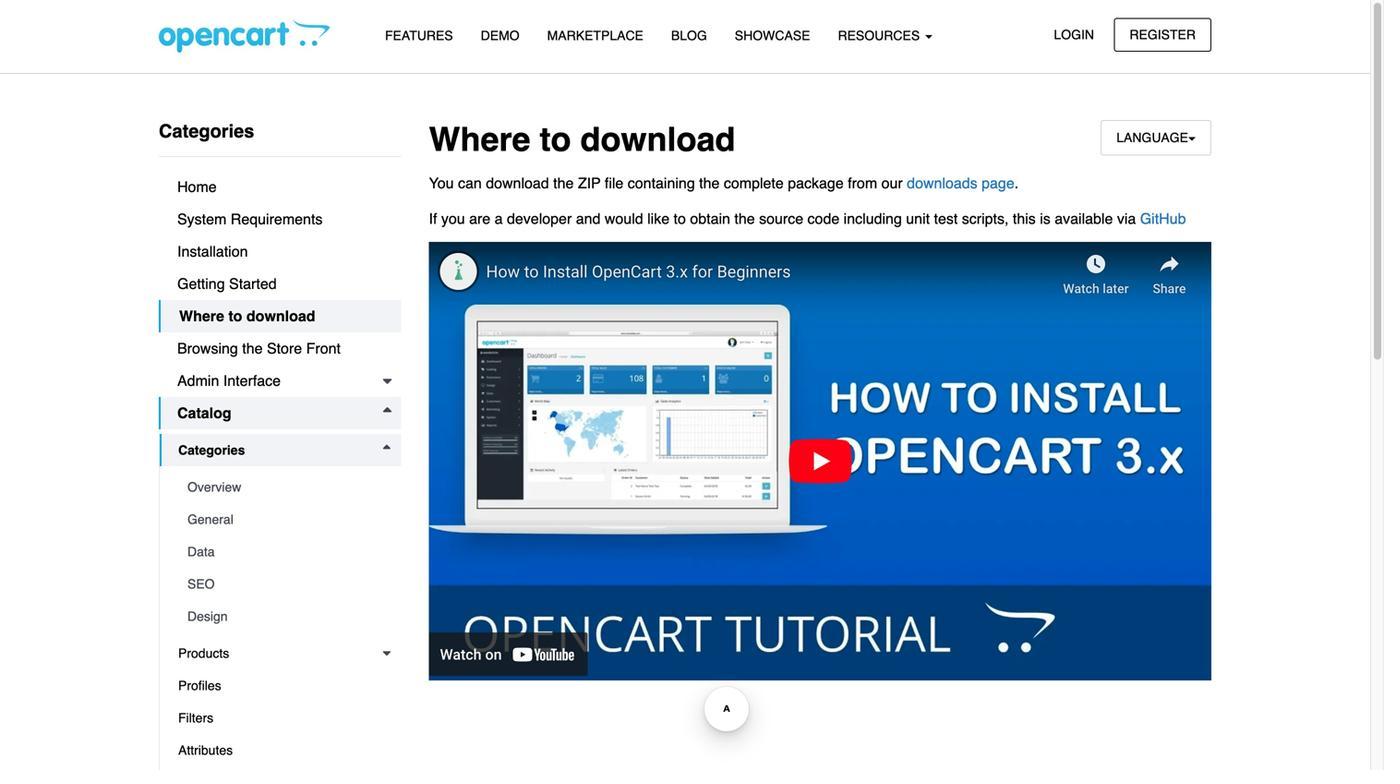 Task type: describe. For each thing, give the bounding box(es) containing it.
browsing the store front link
[[159, 332, 401, 365]]

file
[[605, 175, 624, 192]]

getting
[[177, 275, 225, 292]]

complete
[[724, 175, 784, 192]]

code
[[808, 210, 840, 227]]

0 horizontal spatial download
[[246, 308, 315, 325]]

a
[[495, 210, 503, 227]]

admin interface link
[[159, 365, 401, 397]]

if
[[429, 210, 437, 227]]

0 vertical spatial where
[[429, 121, 531, 159]]

downloads
[[907, 175, 978, 192]]

the left store
[[242, 340, 263, 357]]

source
[[759, 210, 804, 227]]

to inside where to download link
[[228, 308, 242, 325]]

admin
[[177, 372, 219, 389]]

like
[[647, 210, 670, 227]]

features
[[385, 28, 453, 43]]

would
[[605, 210, 643, 227]]

admin interface
[[177, 372, 281, 389]]

marketplace link
[[533, 19, 657, 52]]

system requirements
[[177, 211, 323, 228]]

getting started link
[[159, 268, 401, 300]]

you can download the zip file containing the complete package from our downloads page .
[[429, 175, 1019, 192]]

data
[[187, 544, 215, 559]]

the right the obtain
[[735, 210, 755, 227]]

1 horizontal spatial to
[[540, 121, 571, 159]]

design
[[187, 609, 228, 624]]

the up the obtain
[[699, 175, 720, 192]]

browsing
[[177, 340, 238, 357]]

and
[[576, 210, 601, 227]]

resources
[[838, 28, 924, 43]]

interface
[[223, 372, 281, 389]]

general
[[187, 512, 233, 527]]

demo
[[481, 28, 520, 43]]

getting started
[[177, 275, 277, 292]]

2 horizontal spatial to
[[674, 210, 686, 227]]

system
[[177, 211, 227, 228]]

login link
[[1038, 18, 1110, 52]]

downloads page link
[[907, 175, 1015, 192]]

showcase link
[[721, 19, 824, 52]]

marketplace
[[547, 28, 644, 43]]

page
[[982, 175, 1015, 192]]

developer
[[507, 210, 572, 227]]

including
[[844, 210, 902, 227]]

home
[[177, 178, 217, 195]]

the left zip
[[553, 175, 574, 192]]

if you are a developer and would like to obtain the source code including unit test scripts, this is available via github
[[429, 210, 1186, 227]]

catalog
[[177, 404, 231, 422]]

browsing the store front
[[177, 340, 341, 357]]

data link
[[169, 536, 401, 568]]

test
[[934, 210, 958, 227]]

github link
[[1140, 210, 1186, 227]]



Task type: locate. For each thing, give the bounding box(es) containing it.
to right like
[[674, 210, 686, 227]]

download down getting started link in the left top of the page
[[246, 308, 315, 325]]

0 vertical spatial download
[[580, 121, 736, 159]]

resources link
[[824, 19, 947, 52]]

categories link
[[160, 434, 401, 466]]

scripts,
[[962, 210, 1009, 227]]

package
[[788, 175, 844, 192]]

2 vertical spatial to
[[228, 308, 242, 325]]

categories
[[159, 121, 254, 142], [178, 443, 245, 458]]

our
[[882, 175, 903, 192]]

showcase
[[735, 28, 810, 43]]

categories up home
[[159, 121, 254, 142]]

blog link
[[657, 19, 721, 52]]

features link
[[371, 19, 467, 52]]

download up containing
[[580, 121, 736, 159]]

installation link
[[159, 235, 401, 268]]

seo link
[[169, 568, 401, 600]]

available
[[1055, 210, 1113, 227]]

1 horizontal spatial where to download
[[429, 121, 736, 159]]

0 vertical spatial where to download
[[429, 121, 736, 159]]

profiles link
[[160, 670, 401, 702]]

this
[[1013, 210, 1036, 227]]

zip
[[578, 175, 601, 192]]

2 horizontal spatial download
[[580, 121, 736, 159]]

overview link
[[169, 471, 401, 503]]

obtain
[[690, 210, 730, 227]]

categories up overview
[[178, 443, 245, 458]]

to down getting started
[[228, 308, 242, 325]]

you
[[441, 210, 465, 227]]

0 vertical spatial categories
[[159, 121, 254, 142]]

1 vertical spatial where
[[179, 308, 224, 325]]

where up can
[[429, 121, 531, 159]]

0 horizontal spatial to
[[228, 308, 242, 325]]

to up developer
[[540, 121, 571, 159]]

where to download up zip
[[429, 121, 736, 159]]

unit
[[906, 210, 930, 227]]

language
[[1117, 130, 1189, 145]]

catalog link
[[159, 397, 401, 429]]

where to download
[[429, 121, 736, 159], [179, 308, 315, 325]]

download up the a
[[486, 175, 549, 192]]

2 vertical spatial download
[[246, 308, 315, 325]]

via
[[1117, 210, 1136, 227]]

general link
[[169, 503, 401, 536]]

to
[[540, 121, 571, 159], [674, 210, 686, 227], [228, 308, 242, 325]]

filters
[[178, 711, 213, 725]]

products link
[[160, 637, 401, 670]]

started
[[229, 275, 277, 292]]

front
[[306, 340, 341, 357]]

demo link
[[467, 19, 533, 52]]

store
[[267, 340, 302, 357]]

0 horizontal spatial where
[[179, 308, 224, 325]]

system requirements link
[[159, 203, 401, 235]]

are
[[469, 210, 491, 227]]

where
[[429, 121, 531, 159], [179, 308, 224, 325]]

where to download down started
[[179, 308, 315, 325]]

profiles
[[178, 678, 221, 693]]

0 horizontal spatial where to download
[[179, 308, 315, 325]]

1 horizontal spatial where
[[429, 121, 531, 159]]

register
[[1130, 27, 1196, 42]]

login
[[1054, 27, 1094, 42]]

overview
[[187, 480, 241, 495]]

you
[[429, 175, 454, 192]]

download
[[580, 121, 736, 159], [486, 175, 549, 192], [246, 308, 315, 325]]

0 vertical spatial to
[[540, 121, 571, 159]]

attributes link
[[160, 734, 401, 766]]

containing
[[628, 175, 695, 192]]

seo
[[187, 577, 215, 591]]

requirements
[[231, 211, 323, 228]]

where down getting
[[179, 308, 224, 325]]

1 vertical spatial to
[[674, 210, 686, 227]]

opencart - open source shopping cart solution image
[[159, 19, 330, 53]]

from
[[848, 175, 877, 192]]

blog
[[671, 28, 707, 43]]

installation
[[177, 243, 248, 260]]

1 vertical spatial where to download
[[179, 308, 315, 325]]

register link
[[1114, 18, 1212, 52]]

filters link
[[160, 702, 401, 734]]

design link
[[169, 600, 401, 633]]

home link
[[159, 171, 401, 203]]

the
[[553, 175, 574, 192], [699, 175, 720, 192], [735, 210, 755, 227], [242, 340, 263, 357]]

github
[[1140, 210, 1186, 227]]

attributes
[[178, 743, 233, 758]]

products
[[178, 646, 229, 661]]

where to download link
[[159, 300, 401, 332]]

is
[[1040, 210, 1051, 227]]

1 vertical spatial download
[[486, 175, 549, 192]]

.
[[1015, 175, 1019, 192]]

can
[[458, 175, 482, 192]]

1 vertical spatial categories
[[178, 443, 245, 458]]

1 horizontal spatial download
[[486, 175, 549, 192]]

language button
[[1101, 120, 1212, 156]]



Task type: vqa. For each thing, say whether or not it's contained in the screenshot.
Login
yes



